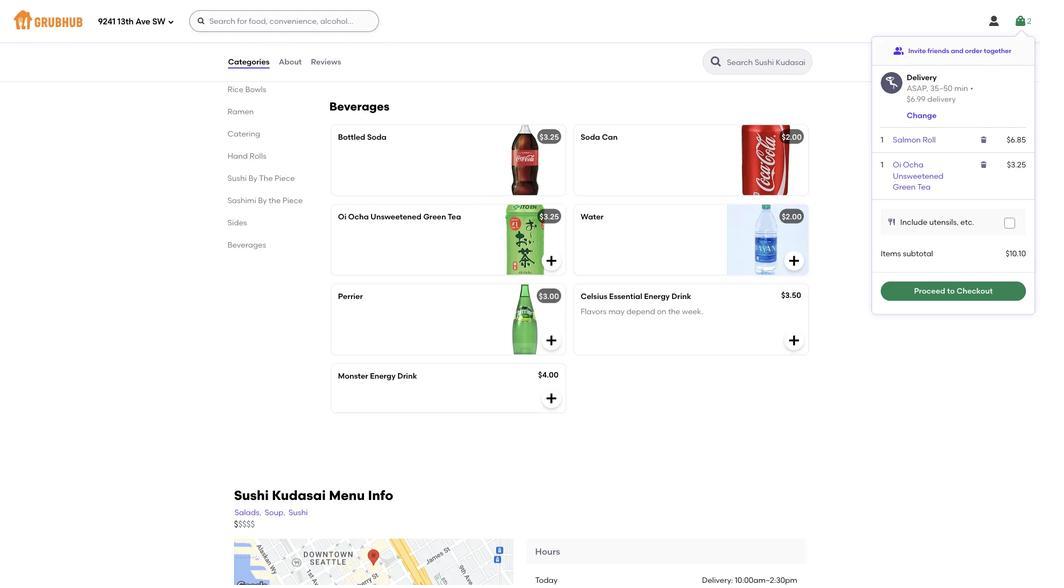 Task type: describe. For each thing, give the bounding box(es) containing it.
celsius
[[581, 292, 608, 301]]

monster
[[338, 371, 368, 380]]

2 button
[[1015, 11, 1032, 31]]

Search Sushi Kudasai search field
[[726, 57, 809, 67]]

sides tab
[[228, 217, 304, 228]]

salmon roll
[[893, 135, 936, 144]]

sides
[[228, 218, 247, 227]]

catering
[[228, 129, 260, 138]]

unsweetened inside tooltip
[[893, 171, 944, 180]]

delivery:
[[703, 576, 733, 585]]

svg image inside 2 button
[[1015, 15, 1028, 28]]

$2.00 for water
[[782, 212, 802, 221]]

etc.
[[961, 217, 975, 227]]

utensils,
[[930, 217, 959, 227]]

9241
[[98, 17, 116, 27]]

sushi kudasai menu info
[[234, 488, 394, 503]]

delivery
[[928, 95, 956, 104]]

0 vertical spatial drink
[[672, 292, 692, 301]]

water
[[581, 212, 604, 221]]

flavors
[[581, 307, 607, 316]]

ramen
[[228, 107, 254, 116]]

friends
[[928, 47, 950, 55]]

salmon
[[893, 135, 921, 144]]

1 vertical spatial green
[[424, 212, 446, 221]]

combo
[[228, 18, 255, 27]]

menu inside tab
[[257, 18, 278, 27]]

categories button
[[228, 42, 270, 81]]

2 soda from the left
[[581, 132, 600, 141]]

oi ocha unsweetened green tea image
[[485, 205, 566, 275]]

steamed rice button
[[332, 6, 566, 77]]

oi ocha unsweetened green tea link
[[893, 160, 944, 191]]

0 horizontal spatial oi
[[338, 212, 347, 221]]

beverages inside beverages tab
[[228, 240, 266, 250]]

1 horizontal spatial oi ocha unsweetened green tea
[[893, 160, 944, 191]]

1 vertical spatial ocha
[[348, 212, 369, 221]]

sashimi by the piece tab
[[228, 195, 304, 206]]

by for the
[[249, 174, 257, 183]]

proceed to checkout
[[915, 287, 993, 296]]

svg image for perrier
[[545, 334, 558, 347]]

checkout
[[957, 287, 993, 296]]

the
[[259, 174, 273, 183]]

Search for food, convenience, alcohol... search field
[[189, 10, 379, 32]]

ave
[[136, 17, 150, 27]]

svg image for monster energy drink
[[545, 392, 558, 405]]

invite
[[909, 47, 926, 55]]

celsius essential energy drink
[[581, 292, 692, 301]]

1 vertical spatial energy
[[370, 371, 396, 380]]

hand
[[228, 151, 248, 161]]

salads, soup, sushi
[[235, 508, 308, 517]]

salads, button
[[234, 507, 262, 519]]

svg image inside main navigation 'navigation'
[[168, 19, 174, 25]]

9241 13th ave sw
[[98, 17, 166, 27]]

depend
[[627, 307, 656, 316]]

1 horizontal spatial the
[[669, 307, 681, 316]]

delivery: 10:00am–2:30pm
[[703, 576, 798, 585]]

salads,
[[235, 508, 262, 517]]

delivery icon image
[[881, 72, 903, 94]]

1 horizontal spatial beverages
[[330, 99, 390, 113]]

roll
[[923, 135, 936, 144]]

items
[[881, 249, 902, 258]]

ramen tab
[[228, 106, 304, 117]]

1 vertical spatial drink
[[398, 371, 417, 380]]

soda can
[[581, 132, 618, 141]]

bottled
[[338, 132, 365, 141]]

steamed
[[338, 13, 372, 23]]

hours
[[536, 546, 560, 557]]

$
[[234, 519, 238, 529]]

vegetarian rolls tab
[[228, 61, 304, 73]]

by for the
[[258, 196, 267, 205]]

together
[[984, 47, 1012, 55]]

$6.99
[[907, 95, 926, 104]]

people icon image
[[894, 46, 905, 56]]

reviews
[[311, 57, 341, 66]]

subtotal
[[903, 249, 934, 258]]

$4.00
[[539, 370, 559, 379]]

on
[[657, 307, 667, 316]]

today
[[536, 576, 558, 585]]

min
[[955, 84, 969, 93]]

rolls for vegetarian rolls
[[270, 63, 287, 72]]

include utensils, etc.
[[901, 217, 975, 227]]

35–50
[[931, 84, 953, 93]]

invite friends and order together button
[[894, 41, 1012, 61]]

bottled soda
[[338, 132, 387, 141]]

1 for oi
[[881, 160, 884, 169]]

sw
[[152, 17, 166, 27]]

•
[[971, 84, 974, 93]]

invite friends and order together
[[909, 47, 1012, 55]]

items subtotal
[[881, 249, 934, 258]]

$3.25 for bottled soda
[[540, 132, 559, 141]]

13th
[[118, 17, 134, 27]]

flavors may depend on the week.
[[581, 307, 703, 316]]

proceed to checkout button
[[881, 282, 1027, 301]]

beverages tab
[[228, 239, 304, 251]]



Task type: locate. For each thing, give the bounding box(es) containing it.
bottled soda image
[[485, 125, 566, 195]]

oi
[[893, 160, 902, 169], [338, 212, 347, 221]]

search icon image
[[710, 55, 723, 68]]

1 vertical spatial rolls
[[250, 151, 267, 161]]

2 vertical spatial svg image
[[545, 392, 558, 405]]

sushi up the salads,
[[234, 488, 269, 503]]

the right 'on'
[[669, 307, 681, 316]]

1 horizontal spatial soda
[[581, 132, 600, 141]]

1 vertical spatial rice
[[228, 85, 244, 94]]

$3.50
[[782, 290, 802, 300]]

1 vertical spatial beverages
[[228, 240, 266, 250]]

0 vertical spatial tea
[[918, 182, 931, 191]]

sashimi
[[228, 196, 256, 205]]

info
[[368, 488, 394, 503]]

1 vertical spatial oi
[[338, 212, 347, 221]]

about button
[[278, 42, 302, 81]]

1 for salmon
[[881, 135, 884, 144]]

rice right steamed
[[374, 13, 390, 23]]

delivery asap, 35–50 min • $6.99 delivery
[[907, 73, 974, 104]]

1 vertical spatial menu
[[329, 488, 365, 503]]

1 horizontal spatial rice
[[374, 13, 390, 23]]

0 vertical spatial oi
[[893, 160, 902, 169]]

1 vertical spatial 1
[[881, 160, 884, 169]]

tea
[[918, 182, 931, 191], [448, 212, 461, 221]]

2 1 from the top
[[881, 160, 884, 169]]

1 vertical spatial oi ocha unsweetened green tea
[[338, 212, 461, 221]]

asap,
[[907, 84, 929, 93]]

beverages down sides
[[228, 240, 266, 250]]

0 vertical spatial oi ocha unsweetened green tea
[[893, 160, 944, 191]]

drink right monster
[[398, 371, 417, 380]]

rice bowls tab
[[228, 84, 304, 95]]

combo menu
[[228, 18, 278, 27]]

reviews button
[[311, 42, 342, 81]]

salad
[[228, 40, 249, 50]]

1 horizontal spatial tea
[[918, 182, 931, 191]]

1 horizontal spatial drink
[[672, 292, 692, 301]]

0 horizontal spatial ocha
[[348, 212, 369, 221]]

svg image
[[168, 19, 174, 25], [545, 334, 558, 347], [545, 392, 558, 405]]

1 horizontal spatial oi
[[893, 160, 902, 169]]

steamed rice image
[[485, 6, 566, 77]]

1 horizontal spatial ocha
[[903, 160, 924, 169]]

0 horizontal spatial beverages
[[228, 240, 266, 250]]

0 vertical spatial energy
[[645, 292, 670, 301]]

beverages up bottled soda
[[330, 99, 390, 113]]

0 vertical spatial the
[[269, 196, 281, 205]]

ocha inside oi ocha unsweetened green tea
[[903, 160, 924, 169]]

1 vertical spatial $2.00
[[782, 212, 802, 221]]

rolls for hand rolls
[[250, 151, 267, 161]]

1 horizontal spatial rolls
[[270, 63, 287, 72]]

hand rolls
[[228, 151, 267, 161]]

1 left salmon
[[881, 135, 884, 144]]

rice
[[374, 13, 390, 23], [228, 85, 244, 94]]

piece for sashimi by the piece
[[283, 196, 303, 205]]

1 $2.00 from the top
[[782, 132, 802, 141]]

proceed
[[915, 287, 946, 296]]

1 vertical spatial piece
[[283, 196, 303, 205]]

by right sashimi
[[258, 196, 267, 205]]

sushi for sushi kudasai menu info
[[234, 488, 269, 503]]

ocha
[[903, 160, 924, 169], [348, 212, 369, 221]]

1 vertical spatial tea
[[448, 212, 461, 221]]

1 horizontal spatial menu
[[329, 488, 365, 503]]

sushi button
[[288, 507, 308, 519]]

by inside tab
[[258, 196, 267, 205]]

svg image
[[988, 15, 1001, 28], [1015, 15, 1028, 28], [197, 17, 206, 25], [788, 56, 801, 69], [980, 135, 989, 144], [980, 161, 989, 169], [888, 218, 896, 226], [1007, 220, 1014, 227], [545, 254, 558, 267], [788, 254, 801, 267], [788, 334, 801, 347]]

piece down 'sushi by the piece' 'tab' on the top left of page
[[283, 196, 303, 205]]

$2.00 for soda can
[[782, 132, 802, 141]]

0 horizontal spatial oi ocha unsweetened green tea
[[338, 212, 461, 221]]

energy up 'on'
[[645, 292, 670, 301]]

$3.00
[[539, 292, 559, 301]]

$6.85
[[1007, 135, 1027, 144]]

1 soda from the left
[[367, 132, 387, 141]]

sashimi by the piece
[[228, 196, 303, 205]]

$3.25 down $6.85
[[1008, 160, 1027, 169]]

1 horizontal spatial energy
[[645, 292, 670, 301]]

to
[[948, 287, 955, 296]]

hand rolls tab
[[228, 150, 304, 162]]

rolls down salad tab
[[270, 63, 287, 72]]

0 vertical spatial beverages
[[330, 99, 390, 113]]

rice inside "button"
[[374, 13, 390, 23]]

2 vertical spatial sushi
[[289, 508, 308, 517]]

rolls inside tab
[[270, 63, 287, 72]]

1 horizontal spatial green
[[893, 182, 916, 191]]

svg image down $4.00
[[545, 392, 558, 405]]

perrier
[[338, 292, 363, 301]]

svg image right "sw"
[[168, 19, 174, 25]]

$3.25 for oi ocha unsweetened green tea
[[540, 212, 559, 221]]

0 horizontal spatial menu
[[257, 18, 278, 27]]

0 vertical spatial piece
[[275, 174, 295, 183]]

sushi by the piece
[[228, 174, 295, 183]]

sushi
[[228, 174, 247, 183], [234, 488, 269, 503], [289, 508, 308, 517]]

rolls right hand
[[250, 151, 267, 161]]

rolls inside tab
[[250, 151, 267, 161]]

piece for sushi by the piece
[[275, 174, 295, 183]]

piece right the
[[275, 174, 295, 183]]

0 vertical spatial menu
[[257, 18, 278, 27]]

may
[[609, 307, 625, 316]]

rice inside tab
[[228, 85, 244, 94]]

rolls
[[270, 63, 287, 72], [250, 151, 267, 161]]

soup,
[[265, 508, 285, 517]]

vegetarian rolls
[[228, 63, 287, 72]]

catering tab
[[228, 128, 304, 139]]

main navigation navigation
[[0, 0, 1041, 42]]

0 vertical spatial ocha
[[903, 160, 924, 169]]

delivery
[[907, 73, 937, 82]]

2 vertical spatial $3.25
[[540, 212, 559, 221]]

the down the
[[269, 196, 281, 205]]

can
[[602, 132, 618, 141]]

0 vertical spatial rice
[[374, 13, 390, 23]]

sushi for sushi by the piece
[[228, 174, 247, 183]]

1 vertical spatial sushi
[[234, 488, 269, 503]]

and
[[951, 47, 964, 55]]

soda left can
[[581, 132, 600, 141]]

about
[[279, 57, 302, 66]]

the
[[269, 196, 281, 205], [669, 307, 681, 316]]

1 vertical spatial svg image
[[545, 334, 558, 347]]

1 1 from the top
[[881, 135, 884, 144]]

0 vertical spatial 1
[[881, 135, 884, 144]]

week.
[[682, 307, 703, 316]]

include
[[901, 217, 928, 227]]

0 vertical spatial by
[[249, 174, 257, 183]]

rice bowls
[[228, 85, 266, 94]]

sushi down hand
[[228, 174, 247, 183]]

order
[[966, 47, 983, 55]]

0 horizontal spatial tea
[[448, 212, 461, 221]]

menu left info
[[329, 488, 365, 503]]

0 vertical spatial $2.00
[[782, 132, 802, 141]]

$10.10
[[1006, 249, 1027, 258]]

unsweetened
[[893, 171, 944, 180], [371, 212, 422, 221]]

1 vertical spatial the
[[669, 307, 681, 316]]

10:00am–2:30pm
[[735, 576, 798, 585]]

tooltip containing delivery
[[873, 30, 1035, 314]]

perrier image
[[485, 284, 566, 355]]

drink up week.
[[672, 292, 692, 301]]

piece inside tab
[[283, 196, 303, 205]]

1 horizontal spatial by
[[258, 196, 267, 205]]

monster energy drink
[[338, 371, 417, 380]]

0 vertical spatial rolls
[[270, 63, 287, 72]]

change
[[907, 111, 937, 120]]

salad tab
[[228, 39, 304, 51]]

soda right bottled
[[367, 132, 387, 141]]

rice left bowls
[[228, 85, 244, 94]]

bowls
[[245, 85, 266, 94]]

0 horizontal spatial rice
[[228, 85, 244, 94]]

menu
[[257, 18, 278, 27], [329, 488, 365, 503]]

tooltip
[[873, 30, 1035, 314]]

2 $2.00 from the top
[[782, 212, 802, 221]]

svg image up $4.00
[[545, 334, 558, 347]]

$3.25 left soda can
[[540, 132, 559, 141]]

sushi by the piece tab
[[228, 173, 304, 184]]

water image
[[727, 205, 809, 275]]

beverages
[[330, 99, 390, 113], [228, 240, 266, 250]]

$3.25
[[540, 132, 559, 141], [1008, 160, 1027, 169], [540, 212, 559, 221]]

1 vertical spatial $3.25
[[1008, 160, 1027, 169]]

salmon roll link
[[893, 135, 936, 144]]

0 horizontal spatial green
[[424, 212, 446, 221]]

essential
[[610, 292, 643, 301]]

$$$$$
[[234, 519, 255, 529]]

$3.25 left water
[[540, 212, 559, 221]]

0 horizontal spatial rolls
[[250, 151, 267, 161]]

0 horizontal spatial unsweetened
[[371, 212, 422, 221]]

soup, button
[[264, 507, 286, 519]]

combo menu tab
[[228, 17, 304, 28]]

change button
[[907, 110, 937, 121]]

oi inside oi ocha unsweetened green tea
[[893, 160, 902, 169]]

0 vertical spatial $3.25
[[540, 132, 559, 141]]

vegetarian
[[228, 63, 268, 72]]

0 horizontal spatial by
[[249, 174, 257, 183]]

piece inside 'tab'
[[275, 174, 295, 183]]

steamed rice
[[338, 13, 390, 23]]

1 vertical spatial unsweetened
[[371, 212, 422, 221]]

2
[[1028, 16, 1032, 26]]

kudasai
[[272, 488, 326, 503]]

0 horizontal spatial drink
[[398, 371, 417, 380]]

energy right monster
[[370, 371, 396, 380]]

0 vertical spatial unsweetened
[[893, 171, 944, 180]]

by
[[249, 174, 257, 183], [258, 196, 267, 205]]

sushi down kudasai
[[289, 508, 308, 517]]

0 vertical spatial sushi
[[228, 174, 247, 183]]

sushi inside 'tab'
[[228, 174, 247, 183]]

by inside 'tab'
[[249, 174, 257, 183]]

soda can image
[[727, 125, 809, 195]]

by left the
[[249, 174, 257, 183]]

menu up salad tab
[[257, 18, 278, 27]]

0 horizontal spatial the
[[269, 196, 281, 205]]

0 horizontal spatial energy
[[370, 371, 396, 380]]

0 vertical spatial svg image
[[168, 19, 174, 25]]

1 left oi ocha unsweetened green tea link
[[881, 160, 884, 169]]

0 vertical spatial green
[[893, 182, 916, 191]]

the inside tab
[[269, 196, 281, 205]]

1 vertical spatial by
[[258, 196, 267, 205]]

1 horizontal spatial unsweetened
[[893, 171, 944, 180]]

categories
[[228, 57, 270, 66]]

0 horizontal spatial soda
[[367, 132, 387, 141]]

green
[[893, 182, 916, 191], [424, 212, 446, 221]]



Task type: vqa. For each thing, say whether or not it's contained in the screenshot.
the left sauce
no



